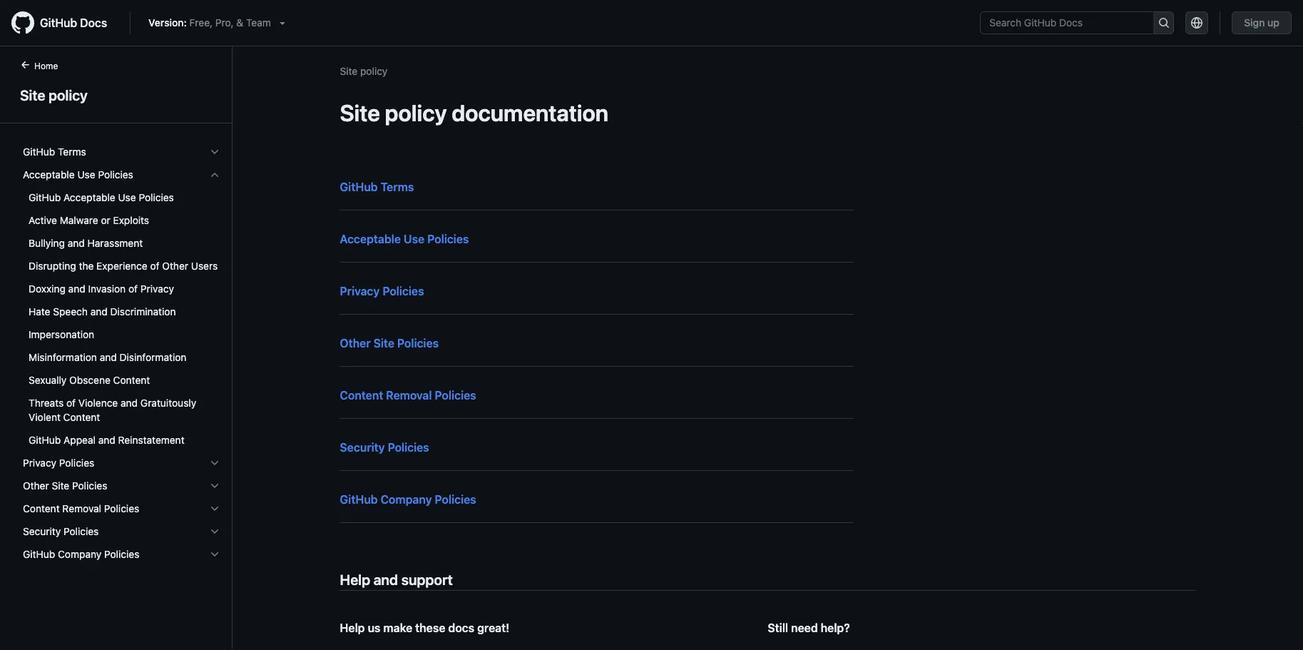 Task type: describe. For each thing, give the bounding box(es) containing it.
team
[[246, 17, 271, 29]]

up
[[1268, 17, 1280, 29]]

help for help us make these docs great!
[[340, 621, 365, 635]]

0 vertical spatial site policy
[[340, 65, 388, 77]]

content removal policies inside dropdown button
[[23, 503, 139, 514]]

Search GitHub Docs search field
[[981, 12, 1154, 34]]

search image
[[1159, 17, 1170, 29]]

documentation
[[452, 99, 609, 126]]

sign up link
[[1233, 11, 1292, 34]]

version:
[[149, 17, 187, 29]]

github appeal and reinstatement
[[29, 434, 185, 446]]

other inside disrupting the experience of other users link
[[162, 260, 188, 272]]

github acceptable use policies
[[29, 192, 174, 203]]

github company policies link
[[340, 493, 476, 506]]

other site policies link
[[340, 336, 439, 350]]

impersonation
[[29, 329, 94, 340]]

sign up
[[1245, 17, 1280, 29]]

github company policies inside github company policies dropdown button
[[23, 548, 139, 560]]

users
[[191, 260, 218, 272]]

home
[[34, 61, 58, 71]]

acceptable use policies element for acceptable use policies
[[11, 186, 232, 452]]

great!
[[477, 621, 510, 635]]

speech
[[53, 306, 88, 318]]

other site policies button
[[17, 475, 226, 497]]

2 vertical spatial use
[[404, 232, 425, 246]]

content removal policies link
[[340, 389, 476, 402]]

disinformation
[[120, 351, 187, 363]]

privacy policies link
[[340, 284, 424, 298]]

1 vertical spatial terms
[[381, 180, 414, 194]]

removal inside dropdown button
[[62, 503, 101, 514]]

privacy policies button
[[17, 452, 226, 475]]

sc 9kayk9 0 image for github terms
[[209, 146, 220, 158]]

github terms link
[[340, 180, 414, 194]]

privacy policies inside privacy policies dropdown button
[[23, 457, 94, 469]]

reinstatement
[[118, 434, 185, 446]]

misinformation and disinformation
[[29, 351, 187, 363]]

content inside dropdown button
[[23, 503, 60, 514]]

support
[[402, 571, 453, 588]]

0 horizontal spatial site policy link
[[17, 84, 215, 106]]

misinformation
[[29, 351, 97, 363]]

sc 9kayk9 0 image for privacy policies
[[209, 457, 220, 469]]

sc 9kayk9 0 image for github company policies
[[209, 549, 220, 560]]

invasion
[[88, 283, 126, 295]]

0 vertical spatial removal
[[386, 389, 432, 402]]

company inside dropdown button
[[58, 548, 101, 560]]

of for other
[[150, 260, 160, 272]]

gratuitously
[[141, 397, 196, 409]]

0 vertical spatial security
[[340, 441, 385, 454]]

bullying and harassment
[[29, 237, 143, 249]]

use inside github acceptable use policies "link"
[[118, 192, 136, 203]]

of inside threats of violence and gratuitously violent content
[[66, 397, 76, 409]]

doxxing
[[29, 283, 66, 295]]

need
[[791, 621, 818, 635]]

violent
[[29, 411, 61, 423]]

acceptable use policies element for github terms
[[11, 163, 232, 452]]

acceptable use policies button
[[17, 163, 226, 186]]

1 horizontal spatial site policy link
[[340, 65, 388, 77]]

sc 9kayk9 0 image for acceptable use policies
[[209, 169, 220, 181]]

disrupting the experience of other users link
[[17, 255, 226, 278]]

of for privacy
[[128, 283, 138, 295]]

version: free, pro, & team
[[149, 17, 271, 29]]

privacy inside dropdown button
[[23, 457, 56, 469]]

and right appeal
[[98, 434, 115, 446]]

security inside dropdown button
[[23, 526, 61, 537]]

github inside "link"
[[29, 192, 61, 203]]

and down malware
[[68, 237, 85, 249]]

sexually obscene content link
[[17, 369, 226, 392]]

content removal policies button
[[17, 497, 226, 520]]

or
[[101, 214, 110, 226]]

help?
[[821, 621, 850, 635]]

home link
[[14, 59, 81, 73]]

&
[[236, 17, 243, 29]]

threats of violence and gratuitously violent content link
[[17, 392, 226, 429]]

1 horizontal spatial company
[[381, 493, 432, 506]]

github terms button
[[17, 141, 226, 163]]

acceptable inside "link"
[[64, 192, 115, 203]]

free,
[[190, 17, 213, 29]]

hate speech and discrimination
[[29, 306, 176, 318]]

site policy documentation
[[340, 99, 609, 126]]

exploits
[[113, 214, 149, 226]]

use inside acceptable use policies dropdown button
[[77, 169, 95, 181]]

bullying and harassment link
[[17, 232, 226, 255]]

still need help?
[[768, 621, 850, 635]]

these
[[415, 621, 446, 635]]

0 vertical spatial security policies
[[340, 441, 429, 454]]

other site policies inside dropdown button
[[23, 480, 107, 492]]

misinformation and disinformation link
[[17, 346, 226, 369]]



Task type: locate. For each thing, give the bounding box(es) containing it.
2 vertical spatial acceptable
[[340, 232, 401, 246]]

0 horizontal spatial security
[[23, 526, 61, 537]]

0 horizontal spatial other site policies
[[23, 480, 107, 492]]

0 vertical spatial other
[[162, 260, 188, 272]]

acceptable use policies link
[[340, 232, 469, 246]]

0 vertical spatial help
[[340, 571, 370, 588]]

0 vertical spatial github terms
[[23, 146, 86, 158]]

0 vertical spatial github company policies
[[340, 493, 476, 506]]

site inside 'link'
[[20, 86, 45, 103]]

0 horizontal spatial privacy policies
[[23, 457, 94, 469]]

1 vertical spatial github company policies
[[23, 548, 139, 560]]

0 horizontal spatial company
[[58, 548, 101, 560]]

privacy inside "link"
[[140, 283, 174, 295]]

sc 9kayk9 0 image
[[209, 169, 220, 181], [209, 503, 220, 514], [209, 526, 220, 537], [209, 549, 220, 560]]

help left us at left bottom
[[340, 621, 365, 635]]

2 vertical spatial sc 9kayk9 0 image
[[209, 480, 220, 492]]

docs
[[80, 16, 107, 30]]

1 horizontal spatial removal
[[386, 389, 432, 402]]

acceptable use policies element containing github acceptable use policies
[[11, 186, 232, 452]]

terms up the 'acceptable use policies' "link"
[[381, 180, 414, 194]]

site policy element
[[0, 58, 233, 649]]

0 vertical spatial acceptable use policies
[[23, 169, 133, 181]]

pro,
[[215, 17, 234, 29]]

github terms
[[23, 146, 86, 158], [340, 180, 414, 194]]

2 horizontal spatial privacy
[[340, 284, 380, 298]]

1 horizontal spatial security policies
[[340, 441, 429, 454]]

site
[[340, 65, 358, 77], [20, 86, 45, 103], [340, 99, 380, 126], [374, 336, 395, 350], [52, 480, 69, 492]]

github company policies down security policies dropdown button
[[23, 548, 139, 560]]

security policies down content removal policies dropdown button
[[23, 526, 99, 537]]

1 horizontal spatial privacy
[[140, 283, 174, 295]]

sc 9kayk9 0 image for content removal policies
[[209, 503, 220, 514]]

privacy policies down appeal
[[23, 457, 94, 469]]

0 horizontal spatial github terms
[[23, 146, 86, 158]]

and down sexually obscene content link
[[121, 397, 138, 409]]

1 vertical spatial use
[[118, 192, 136, 203]]

0 horizontal spatial use
[[77, 169, 95, 181]]

use
[[77, 169, 95, 181], [118, 192, 136, 203], [404, 232, 425, 246]]

threats of violence and gratuitously violent content
[[29, 397, 196, 423]]

1 vertical spatial github terms
[[340, 180, 414, 194]]

security policies link
[[340, 441, 429, 454]]

2 vertical spatial of
[[66, 397, 76, 409]]

github company policies
[[340, 493, 476, 506], [23, 548, 139, 560]]

sc 9kayk9 0 image for security policies
[[209, 526, 220, 537]]

privacy down violent
[[23, 457, 56, 469]]

1 horizontal spatial site policy
[[340, 65, 388, 77]]

removal down other site policies link
[[386, 389, 432, 402]]

1 help from the top
[[340, 571, 370, 588]]

0 vertical spatial other site policies
[[340, 336, 439, 350]]

2 horizontal spatial other
[[340, 336, 371, 350]]

github acceptable use policies link
[[17, 186, 226, 209]]

0 vertical spatial use
[[77, 169, 95, 181]]

acceptable use policies element containing acceptable use policies
[[11, 163, 232, 452]]

policies inside dropdown button
[[104, 503, 139, 514]]

2 help from the top
[[340, 621, 365, 635]]

acceptable down github terms link
[[340, 232, 401, 246]]

1 horizontal spatial privacy policies
[[340, 284, 424, 298]]

sexually
[[29, 374, 67, 386]]

1 vertical spatial other site policies
[[23, 480, 107, 492]]

active malware or exploits link
[[17, 209, 226, 232]]

site policy
[[340, 65, 388, 77], [20, 86, 88, 103]]

sign
[[1245, 17, 1266, 29]]

site inside dropdown button
[[52, 480, 69, 492]]

3 sc 9kayk9 0 image from the top
[[209, 526, 220, 537]]

site policy link
[[340, 65, 388, 77], [17, 84, 215, 106]]

github terms inside github terms dropdown button
[[23, 146, 86, 158]]

removal down other site policies dropdown button
[[62, 503, 101, 514]]

content inside threats of violence and gratuitously violent content
[[63, 411, 100, 423]]

0 vertical spatial sc 9kayk9 0 image
[[209, 146, 220, 158]]

content removal policies down other site policies dropdown button
[[23, 503, 139, 514]]

1 vertical spatial help
[[340, 621, 365, 635]]

1 vertical spatial security
[[23, 526, 61, 537]]

0 horizontal spatial privacy
[[23, 457, 56, 469]]

policies inside "link"
[[139, 192, 174, 203]]

help and support
[[340, 571, 453, 588]]

sc 9kayk9 0 image inside other site policies dropdown button
[[209, 480, 220, 492]]

terms inside dropdown button
[[58, 146, 86, 158]]

harassment
[[88, 237, 143, 249]]

0 vertical spatial of
[[150, 260, 160, 272]]

1 vertical spatial removal
[[62, 503, 101, 514]]

help for help and support
[[340, 571, 370, 588]]

docs
[[448, 621, 475, 635]]

0 horizontal spatial content removal policies
[[23, 503, 139, 514]]

of right experience
[[150, 260, 160, 272]]

acceptable inside dropdown button
[[23, 169, 75, 181]]

1 horizontal spatial use
[[118, 192, 136, 203]]

sc 9kayk9 0 image inside content removal policies dropdown button
[[209, 503, 220, 514]]

1 horizontal spatial content removal policies
[[340, 389, 476, 402]]

help up us at left bottom
[[340, 571, 370, 588]]

1 vertical spatial site policy link
[[17, 84, 215, 106]]

0 horizontal spatial other
[[23, 480, 49, 492]]

content removal policies
[[340, 389, 476, 402], [23, 503, 139, 514]]

help
[[340, 571, 370, 588], [340, 621, 365, 635]]

0 vertical spatial terms
[[58, 146, 86, 158]]

1 vertical spatial of
[[128, 283, 138, 295]]

other site policies down appeal
[[23, 480, 107, 492]]

appeal
[[64, 434, 96, 446]]

0 horizontal spatial site policy
[[20, 86, 88, 103]]

sc 9kayk9 0 image inside github terms dropdown button
[[209, 146, 220, 158]]

security policies up github company policies link
[[340, 441, 429, 454]]

2 acceptable use policies element from the top
[[11, 186, 232, 452]]

threats
[[29, 397, 64, 409]]

other
[[162, 260, 188, 272], [340, 336, 371, 350], [23, 480, 49, 492]]

github docs
[[40, 16, 107, 30]]

3 sc 9kayk9 0 image from the top
[[209, 480, 220, 492]]

and up speech
[[68, 283, 85, 295]]

1 vertical spatial acceptable use policies
[[340, 232, 469, 246]]

us
[[368, 621, 381, 635]]

sc 9kayk9 0 image inside privacy policies dropdown button
[[209, 457, 220, 469]]

and inside threats of violence and gratuitously violent content
[[121, 397, 138, 409]]

1 horizontal spatial github company policies
[[340, 493, 476, 506]]

github company policies button
[[17, 543, 226, 566]]

other inside other site policies dropdown button
[[23, 480, 49, 492]]

sc 9kayk9 0 image
[[209, 146, 220, 158], [209, 457, 220, 469], [209, 480, 220, 492]]

make
[[384, 621, 413, 635]]

4 sc 9kayk9 0 image from the top
[[209, 549, 220, 560]]

1 vertical spatial privacy policies
[[23, 457, 94, 469]]

0 vertical spatial acceptable
[[23, 169, 75, 181]]

other site policies down privacy policies "link"
[[340, 336, 439, 350]]

disrupting the experience of other users
[[29, 260, 218, 272]]

disrupting
[[29, 260, 76, 272]]

obscene
[[69, 374, 110, 386]]

1 acceptable use policies element from the top
[[11, 163, 232, 452]]

0 horizontal spatial security policies
[[23, 526, 99, 537]]

sc 9kayk9 0 image inside security policies dropdown button
[[209, 526, 220, 537]]

0 vertical spatial content removal policies
[[340, 389, 476, 402]]

github terms up the 'acceptable use policies' "link"
[[340, 180, 414, 194]]

other left 'users'
[[162, 260, 188, 272]]

content
[[113, 374, 150, 386], [340, 389, 383, 402], [63, 411, 100, 423], [23, 503, 60, 514]]

terms
[[58, 146, 86, 158], [381, 180, 414, 194]]

1 vertical spatial site policy
[[20, 86, 88, 103]]

2 sc 9kayk9 0 image from the top
[[209, 503, 220, 514]]

acceptable use policies inside acceptable use policies dropdown button
[[23, 169, 133, 181]]

1 vertical spatial content removal policies
[[23, 503, 139, 514]]

privacy up other site policies link
[[340, 284, 380, 298]]

1 horizontal spatial security
[[340, 441, 385, 454]]

active
[[29, 214, 57, 226]]

violence
[[78, 397, 118, 409]]

acceptable
[[23, 169, 75, 181], [64, 192, 115, 203], [340, 232, 401, 246]]

still
[[768, 621, 789, 635]]

1 vertical spatial other
[[340, 336, 371, 350]]

active malware or exploits
[[29, 214, 149, 226]]

1 sc 9kayk9 0 image from the top
[[209, 169, 220, 181]]

terms up github acceptable use policies
[[58, 146, 86, 158]]

security policies
[[340, 441, 429, 454], [23, 526, 99, 537]]

discrimination
[[110, 306, 176, 318]]

1 horizontal spatial other
[[162, 260, 188, 272]]

sc 9kayk9 0 image inside github company policies dropdown button
[[209, 549, 220, 560]]

2 vertical spatial other
[[23, 480, 49, 492]]

doxxing and invasion of privacy link
[[17, 278, 226, 300]]

hate
[[29, 306, 50, 318]]

sc 9kayk9 0 image inside acceptable use policies dropdown button
[[209, 169, 220, 181]]

1 horizontal spatial acceptable use policies
[[340, 232, 469, 246]]

doxxing and invasion of privacy
[[29, 283, 174, 295]]

github company policies down security policies link at the left bottom of the page
[[340, 493, 476, 506]]

0 horizontal spatial of
[[66, 397, 76, 409]]

malware
[[60, 214, 98, 226]]

acceptable up active malware or exploits
[[64, 192, 115, 203]]

2 horizontal spatial of
[[150, 260, 160, 272]]

0 horizontal spatial terms
[[58, 146, 86, 158]]

select language: current language is english image
[[1192, 17, 1203, 29]]

company down security policies link at the left bottom of the page
[[381, 493, 432, 506]]

help us make these docs great!
[[340, 621, 510, 635]]

of right threats
[[66, 397, 76, 409]]

1 vertical spatial sc 9kayk9 0 image
[[209, 457, 220, 469]]

and left support
[[374, 571, 398, 588]]

0 vertical spatial site policy link
[[340, 65, 388, 77]]

bullying
[[29, 237, 65, 249]]

other site policies
[[340, 336, 439, 350], [23, 480, 107, 492]]

of inside "link"
[[128, 283, 138, 295]]

sc 9kayk9 0 image for other site policies
[[209, 480, 220, 492]]

content removal policies down other site policies link
[[340, 389, 476, 402]]

privacy policies up other site policies link
[[340, 284, 424, 298]]

None search field
[[981, 11, 1175, 34]]

use up exploits on the left of the page
[[118, 192, 136, 203]]

hate speech and discrimination link
[[17, 300, 226, 323]]

acceptable use policies up github acceptable use policies
[[23, 169, 133, 181]]

2 horizontal spatial use
[[404, 232, 425, 246]]

1 sc 9kayk9 0 image from the top
[[209, 146, 220, 158]]

0 horizontal spatial github company policies
[[23, 548, 139, 560]]

1 horizontal spatial terms
[[381, 180, 414, 194]]

1 horizontal spatial other site policies
[[340, 336, 439, 350]]

of
[[150, 260, 160, 272], [128, 283, 138, 295], [66, 397, 76, 409]]

github inside dropdown button
[[23, 146, 55, 158]]

2 sc 9kayk9 0 image from the top
[[209, 457, 220, 469]]

company down security policies dropdown button
[[58, 548, 101, 560]]

acceptable use policies up privacy policies "link"
[[340, 232, 469, 246]]

0 horizontal spatial removal
[[62, 503, 101, 514]]

0 vertical spatial company
[[381, 493, 432, 506]]

0 vertical spatial privacy policies
[[340, 284, 424, 298]]

1 horizontal spatial of
[[128, 283, 138, 295]]

acceptable use policies element
[[11, 163, 232, 452], [11, 186, 232, 452]]

impersonation link
[[17, 323, 226, 346]]

security policies inside security policies dropdown button
[[23, 526, 99, 537]]

1 vertical spatial security policies
[[23, 526, 99, 537]]

triangle down image
[[277, 17, 288, 29]]

github appeal and reinstatement link
[[17, 429, 226, 452]]

security
[[340, 441, 385, 454], [23, 526, 61, 537]]

the
[[79, 260, 94, 272]]

1 vertical spatial acceptable
[[64, 192, 115, 203]]

use up github acceptable use policies
[[77, 169, 95, 181]]

and down impersonation link
[[100, 351, 117, 363]]

of down disrupting the experience of other users
[[128, 283, 138, 295]]

sexually obscene content
[[29, 374, 150, 386]]

experience
[[96, 260, 147, 272]]

other down privacy policies "link"
[[340, 336, 371, 350]]

github
[[40, 16, 77, 30], [23, 146, 55, 158], [340, 180, 378, 194], [29, 192, 61, 203], [29, 434, 61, 446], [340, 493, 378, 506], [23, 548, 55, 560]]

and down doxxing and invasion of privacy
[[90, 306, 108, 318]]

company
[[381, 493, 432, 506], [58, 548, 101, 560]]

and
[[68, 237, 85, 249], [68, 283, 85, 295], [90, 306, 108, 318], [100, 351, 117, 363], [121, 397, 138, 409], [98, 434, 115, 446], [374, 571, 398, 588]]

0 horizontal spatial acceptable use policies
[[23, 169, 133, 181]]

other down violent
[[23, 480, 49, 492]]

1 vertical spatial company
[[58, 548, 101, 560]]

github inside dropdown button
[[23, 548, 55, 560]]

use up privacy policies "link"
[[404, 232, 425, 246]]

policy
[[360, 65, 388, 77], [49, 86, 88, 103], [385, 99, 447, 126]]

1 horizontal spatial github terms
[[340, 180, 414, 194]]

github terms up github acceptable use policies
[[23, 146, 86, 158]]

security policies button
[[17, 520, 226, 543]]

privacy up discrimination
[[140, 283, 174, 295]]

acceptable up active
[[23, 169, 75, 181]]

github docs link
[[11, 11, 119, 34]]



Task type: vqa. For each thing, say whether or not it's contained in the screenshot.
CONTENT REMOVAL POLICIES dropdown button
yes



